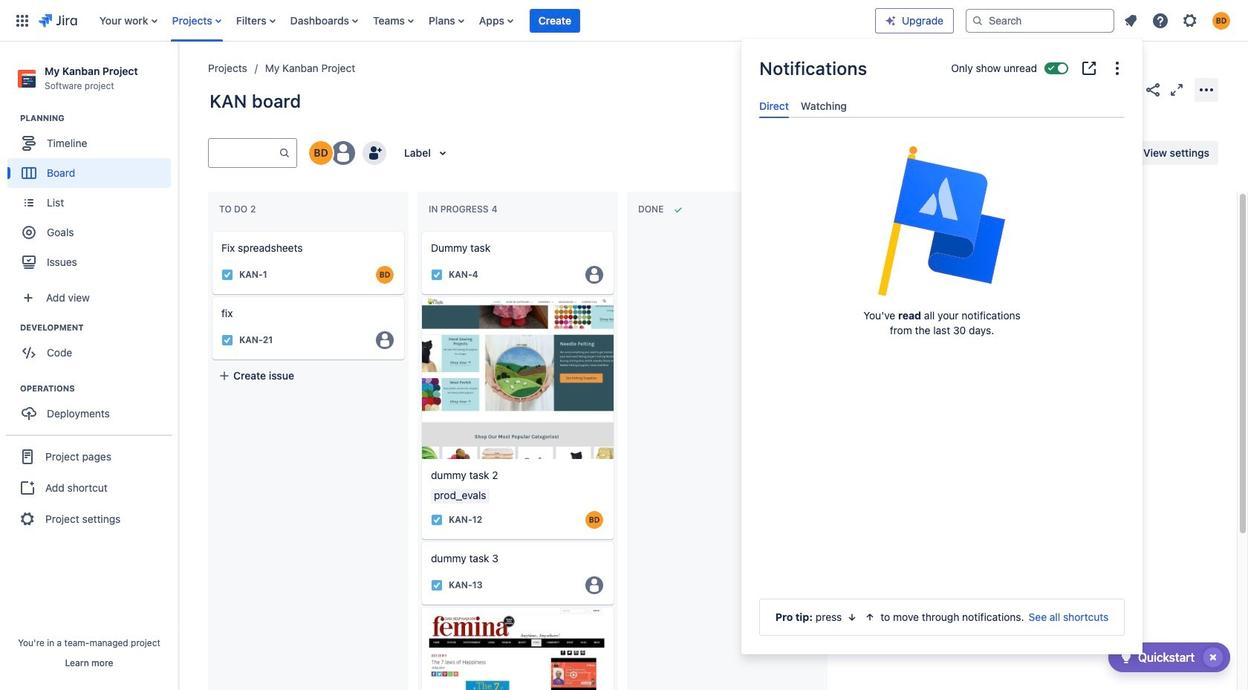 Task type: describe. For each thing, give the bounding box(es) containing it.
Search this board text field
[[209, 140, 279, 166]]

create issue image for in progress element
[[412, 221, 429, 239]]

dismiss quickstart image
[[1202, 646, 1225, 669]]

more actions image
[[1198, 81, 1216, 98]]

group for the operations image
[[7, 383, 178, 433]]

star kan board image
[[1121, 81, 1138, 98]]

Search field
[[966, 9, 1115, 32]]

create issue image for create issue icon for 'to do' element
[[202, 287, 220, 305]]

0 horizontal spatial list
[[92, 0, 875, 41]]

more image
[[1109, 59, 1126, 77]]

arrow down image
[[847, 612, 858, 623]]

add people image
[[366, 144, 383, 162]]

search image
[[972, 14, 984, 26]]

arrow up image
[[864, 612, 876, 623]]

open notifications in a new tab image
[[1080, 59, 1098, 77]]

task image
[[431, 579, 443, 591]]

settings image
[[1181, 12, 1199, 29]]

group for development image
[[7, 322, 178, 372]]

create issue image for in progress element's create issue icon
[[412, 287, 429, 305]]



Task type: vqa. For each thing, say whether or not it's contained in the screenshot.
Actions "icon"
no



Task type: locate. For each thing, give the bounding box(es) containing it.
task image
[[221, 269, 233, 281], [431, 269, 443, 281], [221, 334, 233, 346], [431, 514, 443, 526]]

1 create issue image from the left
[[202, 221, 220, 239]]

create issue image
[[202, 287, 220, 305], [412, 287, 429, 305], [412, 532, 429, 550]]

sidebar navigation image
[[162, 59, 195, 89]]

goal image
[[22, 226, 36, 239]]

your profile and settings image
[[1213, 12, 1231, 29]]

help image
[[1152, 12, 1170, 29]]

1 horizontal spatial list
[[1118, 7, 1239, 34]]

heading for development image "group"
[[20, 322, 178, 334]]

2 heading from the top
[[20, 322, 178, 334]]

create issue image down in progress element
[[412, 221, 429, 239]]

primary element
[[9, 0, 875, 41]]

heading for "group" for the operations image
[[20, 383, 178, 395]]

3 heading from the top
[[20, 383, 178, 395]]

in progress element
[[429, 204, 501, 215]]

heading for planning icon "group"
[[20, 112, 178, 124]]

group
[[7, 112, 178, 282], [7, 322, 178, 372], [7, 383, 178, 433], [6, 435, 172, 540]]

tab panel
[[753, 118, 1131, 132]]

2 create issue image from the left
[[412, 221, 429, 239]]

list item
[[530, 0, 580, 41]]

to do element
[[219, 204, 259, 215]]

create issue image
[[202, 221, 220, 239], [412, 221, 429, 239]]

1 vertical spatial heading
[[20, 322, 178, 334]]

tab list
[[753, 94, 1131, 118]]

1 horizontal spatial create issue image
[[412, 221, 429, 239]]

enter full screen image
[[1168, 81, 1186, 98]]

None search field
[[966, 9, 1115, 32]]

0 horizontal spatial create issue image
[[202, 221, 220, 239]]

development image
[[2, 319, 20, 337]]

list
[[92, 0, 875, 41], [1118, 7, 1239, 34]]

dialog
[[742, 39, 1143, 655]]

planning image
[[2, 109, 20, 127]]

operations image
[[2, 380, 20, 398]]

create issue image down 'to do' element
[[202, 221, 220, 239]]

sidebar element
[[0, 42, 178, 690]]

group for planning icon
[[7, 112, 178, 282]]

notifications image
[[1122, 12, 1140, 29]]

create issue image for 'to do' element
[[202, 221, 220, 239]]

heading
[[20, 112, 178, 124], [20, 322, 178, 334], [20, 383, 178, 395]]

1 heading from the top
[[20, 112, 178, 124]]

banner
[[0, 0, 1248, 42]]

2 vertical spatial heading
[[20, 383, 178, 395]]

jira image
[[39, 12, 77, 29], [39, 12, 77, 29]]

appswitcher icon image
[[13, 12, 31, 29]]

0 vertical spatial heading
[[20, 112, 178, 124]]



